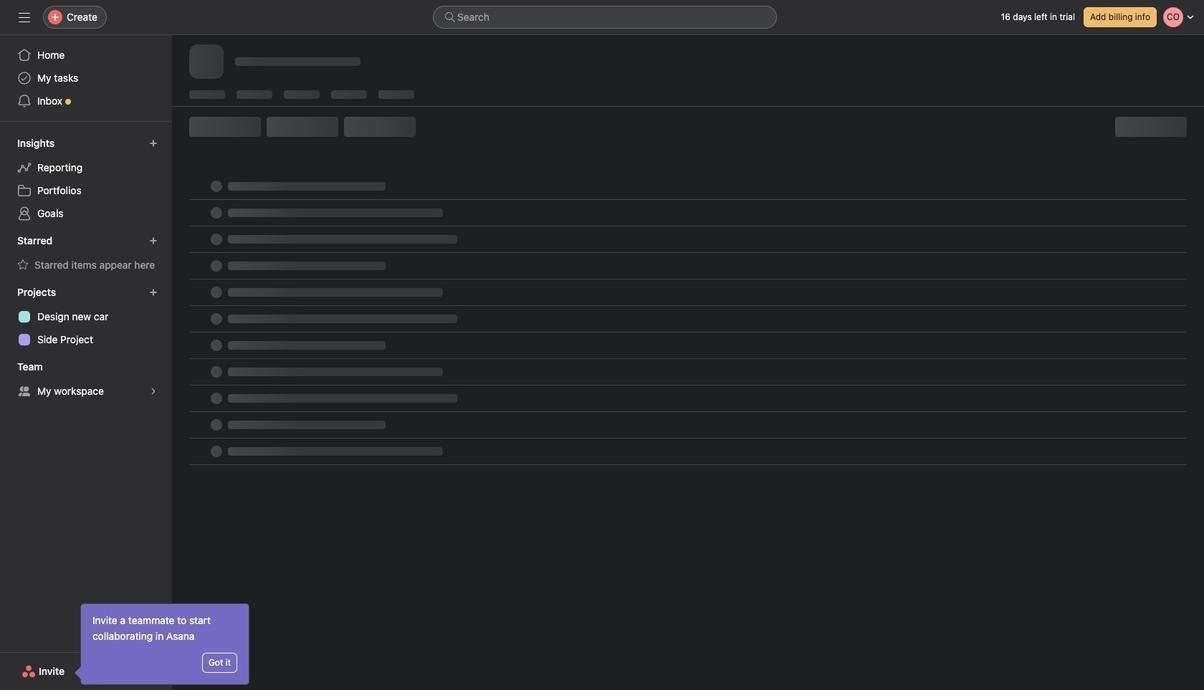 Task type: locate. For each thing, give the bounding box(es) containing it.
tooltip
[[77, 604, 249, 684]]

row
[[189, 173, 1187, 175], [172, 174, 1204, 201], [172, 200, 1204, 226], [172, 226, 1204, 252]]

insights element
[[0, 130, 172, 228]]

list box
[[433, 6, 777, 29]]

add items to starred image
[[149, 237, 158, 245]]

see details, my workspace image
[[149, 387, 158, 396]]

global element
[[0, 35, 172, 121]]



Task type: describe. For each thing, give the bounding box(es) containing it.
new insights image
[[149, 139, 158, 148]]

hide sidebar image
[[19, 11, 30, 23]]

list image
[[198, 52, 215, 70]]

tab actions image
[[299, 92, 308, 100]]

new project or portfolio image
[[149, 288, 158, 297]]

starred element
[[0, 228, 172, 280]]

teams element
[[0, 354, 172, 406]]

projects element
[[0, 280, 172, 354]]

add to starred image
[[340, 57, 351, 68]]



Task type: vqa. For each thing, say whether or not it's contained in the screenshot.
Plan meals cell's 'cell'
no



